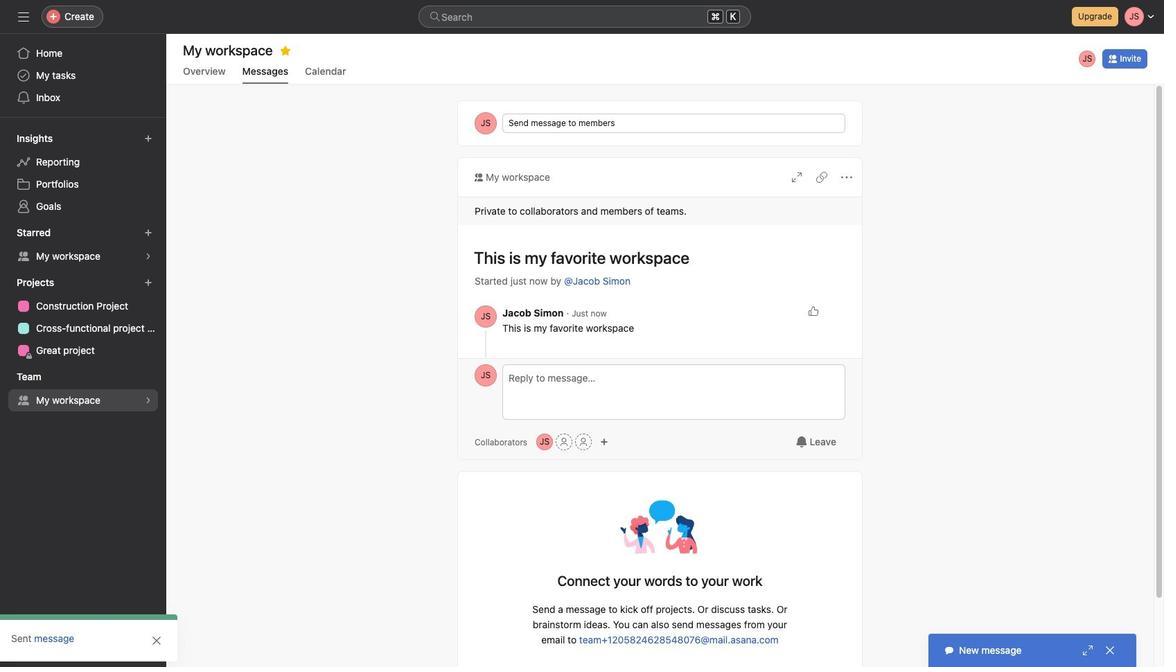 Task type: vqa. For each thing, say whether or not it's contained in the screenshot.
Completed milestone image within the New milestone cell
no



Task type: locate. For each thing, give the bounding box(es) containing it.
close image
[[151, 636, 162, 647]]

1 open user profile image from the top
[[475, 306, 497, 328]]

close image
[[1105, 646, 1116, 657]]

0 vertical spatial open user profile image
[[475, 306, 497, 328]]

global element
[[0, 34, 166, 117]]

remove from starred image
[[280, 45, 291, 56]]

projects element
[[0, 270, 166, 365]]

add or remove collaborators image
[[601, 438, 609, 447]]

open user profile image
[[475, 306, 497, 328], [475, 365, 497, 387]]

see details, my workspace image
[[144, 397, 153, 405]]

None field
[[419, 6, 752, 28]]

0 likes. click to like this message comment image
[[808, 306, 820, 317]]

starred element
[[0, 220, 166, 270]]

1 vertical spatial open user profile image
[[475, 365, 497, 387]]

new project or portfolio image
[[144, 279, 153, 287]]

see details, my workspace image
[[144, 252, 153, 261]]



Task type: describe. For each thing, give the bounding box(es) containing it.
hide sidebar image
[[18, 11, 29, 22]]

expand new message image
[[1083, 646, 1094, 657]]

copy link image
[[817, 172, 828, 183]]

Conversation Name text field
[[465, 242, 846, 274]]

2 open user profile image from the top
[[475, 365, 497, 387]]

insights element
[[0, 126, 166, 220]]

more actions image
[[842, 172, 853, 183]]

new insights image
[[144, 135, 153, 143]]

Search tasks, projects, and more text field
[[419, 6, 752, 28]]

full screen image
[[792, 172, 803, 183]]

add or remove collaborators image
[[537, 434, 553, 451]]

teams element
[[0, 365, 166, 415]]

add items to starred image
[[144, 229, 153, 237]]



